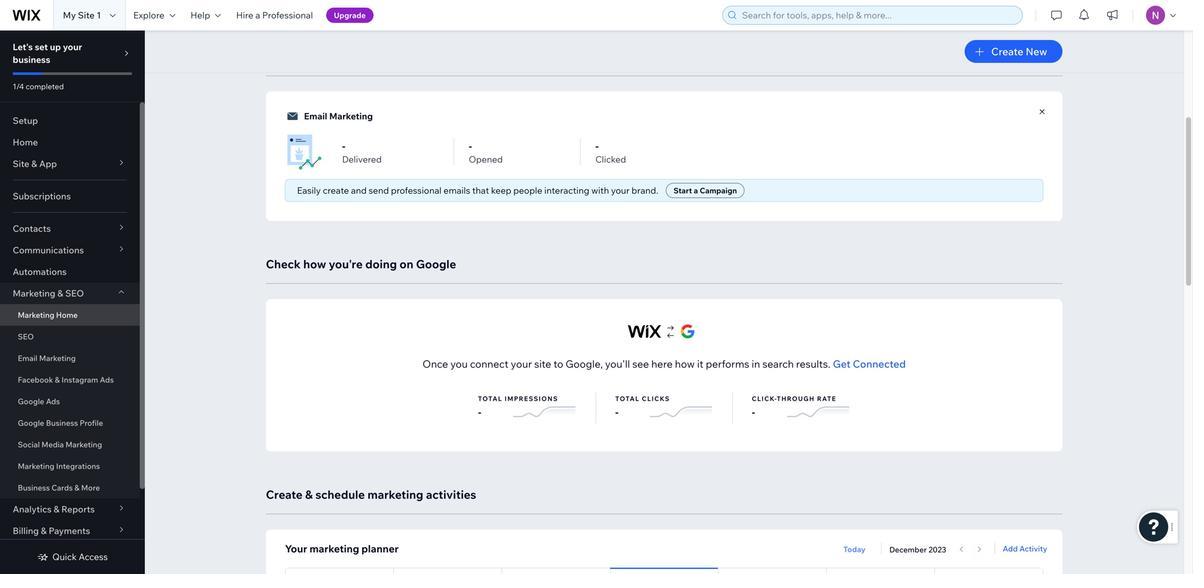 Task type: vqa. For each thing, say whether or not it's contained in the screenshot.
text box
no



Task type: describe. For each thing, give the bounding box(es) containing it.
new
[[1026, 45, 1048, 58]]

start a campaign
[[674, 186, 737, 195]]

you
[[451, 358, 468, 370]]

hire a professional link
[[229, 0, 321, 31]]

your for business
[[63, 41, 82, 52]]

in
[[752, 358, 760, 370]]

your
[[285, 543, 307, 555]]

impressions
[[505, 395, 558, 403]]

planner
[[362, 543, 399, 555]]

get connected button
[[833, 357, 906, 372]]

0 horizontal spatial seo
[[18, 332, 34, 342]]

& for site & app
[[31, 158, 37, 169]]

delivered
[[342, 154, 382, 165]]

& for create & schedule marketing activities
[[305, 488, 313, 502]]

1 vertical spatial how
[[675, 358, 695, 370]]

total impressions
[[478, 395, 558, 403]]

1 horizontal spatial marketing
[[368, 488, 424, 502]]

contacts button
[[0, 218, 140, 240]]

site & app button
[[0, 153, 140, 175]]

analytics & reports
[[13, 504, 95, 515]]

check how you're doing on google
[[266, 257, 456, 271]]

campaign
[[700, 186, 737, 195]]

once you connect your site to google, you'll see here how it performs in search results. get connected
[[423, 358, 906, 370]]

seo link
[[0, 326, 140, 348]]

- down click-
[[752, 406, 755, 419]]

up
[[50, 41, 61, 52]]

email marketing inside sidebar element
[[18, 354, 76, 363]]

to
[[554, 358, 563, 370]]

marketing & seo button
[[0, 283, 140, 304]]

0 vertical spatial business
[[46, 418, 78, 428]]

instagram
[[62, 375, 98, 385]]

connect
[[470, 358, 509, 370]]

add activity button
[[1003, 543, 1048, 555]]

analytics
[[13, 504, 52, 515]]

help button
[[183, 0, 229, 31]]

cards
[[52, 483, 73, 493]]

0 vertical spatial email marketing
[[304, 111, 373, 122]]

home link
[[0, 132, 140, 153]]

clicks
[[642, 395, 670, 403]]

1
[[97, 10, 101, 21]]

a for professional
[[255, 10, 260, 21]]

google business profile link
[[0, 412, 140, 434]]

- inside '- opened'
[[469, 140, 472, 153]]

on
[[400, 257, 414, 271]]

& for marketing & seo
[[57, 288, 63, 299]]

create new button
[[965, 40, 1063, 63]]

& for billing & payments
[[41, 526, 47, 537]]

automations
[[13, 266, 67, 277]]

0 vertical spatial home
[[13, 137, 38, 148]]

marketing home
[[18, 310, 78, 320]]

1 horizontal spatial home
[[56, 310, 78, 320]]

explore
[[133, 10, 165, 21]]

& left "more"
[[74, 483, 79, 493]]

site inside popup button
[[13, 158, 29, 169]]

seo inside popup button
[[65, 288, 84, 299]]

google search console image
[[627, 322, 702, 341]]

create
[[323, 185, 349, 196]]

create for create new
[[992, 45, 1024, 58]]

here
[[652, 358, 673, 370]]

0 vertical spatial google
[[416, 257, 456, 271]]

reports
[[61, 504, 95, 515]]

social
[[18, 440, 40, 450]]

setup
[[13, 115, 38, 126]]

hire a professional
[[236, 10, 313, 21]]

quick access
[[52, 552, 108, 563]]

marketing up - delivered
[[329, 111, 373, 122]]

results.
[[796, 358, 831, 370]]

profile
[[80, 418, 103, 428]]

add
[[1003, 544, 1018, 554]]

schedule
[[315, 488, 365, 502]]

performs
[[706, 358, 750, 370]]

that
[[472, 185, 489, 196]]

1/4 completed
[[13, 82, 64, 91]]

keep
[[491, 185, 512, 196]]

- down total clicks
[[615, 406, 619, 419]]

start a campaign button
[[666, 183, 745, 198]]

connected
[[853, 358, 906, 370]]

billing & payments
[[13, 526, 90, 537]]

people
[[514, 185, 543, 196]]

marketing & seo
[[13, 288, 84, 299]]

business cards & more
[[18, 483, 100, 493]]

interacting
[[544, 185, 590, 196]]

billing & payments button
[[0, 520, 140, 542]]

your for site
[[511, 358, 532, 370]]

media
[[41, 440, 64, 450]]

& for analytics & reports
[[54, 504, 59, 515]]

communications button
[[0, 240, 140, 261]]

email marketing link
[[0, 348, 140, 369]]

you're
[[329, 257, 363, 271]]

2 horizontal spatial your
[[611, 185, 630, 196]]



Task type: locate. For each thing, give the bounding box(es) containing it.
subscriptions link
[[0, 186, 140, 207]]

facebook & instagram ads
[[18, 375, 114, 385]]

app
[[39, 158, 57, 169]]

marketing right your
[[310, 543, 359, 555]]

clicked
[[596, 154, 626, 165]]

1 horizontal spatial email
[[304, 111, 327, 122]]

start
[[674, 186, 692, 195]]

let's
[[13, 41, 33, 52]]

email up em image at left
[[304, 111, 327, 122]]

- down total impressions
[[478, 406, 481, 419]]

0 horizontal spatial marketing
[[310, 543, 359, 555]]

&
[[31, 158, 37, 169], [57, 288, 63, 299], [55, 375, 60, 385], [74, 483, 79, 493], [305, 488, 313, 502], [54, 504, 59, 515], [41, 526, 47, 537]]

billing
[[13, 526, 39, 537]]

a for campaign
[[694, 186, 698, 195]]

how
[[303, 257, 326, 271], [675, 358, 695, 370]]

google,
[[566, 358, 603, 370]]

- up clicked on the top of the page
[[596, 140, 599, 153]]

integrations
[[56, 462, 100, 471]]

0 vertical spatial email
[[304, 111, 327, 122]]

let's set up your business
[[13, 41, 82, 65]]

create up your
[[266, 488, 303, 502]]

easily create and send professional emails that keep people interacting with your brand.
[[297, 185, 659, 196]]

& down business cards & more
[[54, 504, 59, 515]]

1 vertical spatial a
[[694, 186, 698, 195]]

google for google ads
[[18, 397, 44, 406]]

1 horizontal spatial a
[[694, 186, 698, 195]]

1 vertical spatial business
[[18, 483, 50, 493]]

1 horizontal spatial ads
[[100, 375, 114, 385]]

a inside hire a professional link
[[255, 10, 260, 21]]

0 vertical spatial a
[[255, 10, 260, 21]]

marketing inside popup button
[[13, 288, 55, 299]]

my site 1
[[63, 10, 101, 21]]

0 vertical spatial marketing
[[368, 488, 424, 502]]

create for create & schedule marketing activities
[[266, 488, 303, 502]]

2 vertical spatial google
[[18, 418, 44, 428]]

subscriptions
[[13, 191, 71, 202]]

through
[[777, 395, 815, 403]]

site left app
[[13, 158, 29, 169]]

1 vertical spatial home
[[56, 310, 78, 320]]

quick access button
[[37, 552, 108, 563]]

- up delivered
[[342, 140, 346, 153]]

ads
[[100, 375, 114, 385], [46, 397, 60, 406]]

1 vertical spatial create
[[266, 488, 303, 502]]

facebook & instagram ads link
[[0, 369, 140, 391]]

communications
[[13, 245, 84, 256]]

0 vertical spatial how
[[303, 257, 326, 271]]

payments
[[49, 526, 90, 537]]

0 horizontal spatial site
[[13, 158, 29, 169]]

sidebar element
[[0, 31, 145, 574]]

1 total from the left
[[478, 395, 503, 403]]

0 vertical spatial your
[[63, 41, 82, 52]]

site left 1
[[78, 10, 95, 21]]

click-
[[752, 395, 777, 403]]

you'll
[[605, 358, 630, 370]]

0 vertical spatial site
[[78, 10, 95, 21]]

- clicked
[[596, 140, 626, 165]]

set
[[35, 41, 48, 52]]

1 horizontal spatial total
[[615, 395, 640, 403]]

google business profile
[[18, 418, 103, 428]]

0 horizontal spatial how
[[303, 257, 326, 271]]

0 horizontal spatial ads
[[46, 397, 60, 406]]

your left 'site'
[[511, 358, 532, 370]]

1 vertical spatial email
[[18, 354, 37, 363]]

quick
[[52, 552, 77, 563]]

activities
[[426, 488, 476, 502]]

facebook
[[18, 375, 53, 385]]

total left clicks
[[615, 395, 640, 403]]

- up opened
[[469, 140, 472, 153]]

activity
[[1020, 544, 1048, 554]]

analytics & reports button
[[0, 499, 140, 520]]

email up facebook
[[18, 354, 37, 363]]

seo
[[65, 288, 84, 299], [18, 332, 34, 342]]

total down connect
[[478, 395, 503, 403]]

ads up google business profile
[[46, 397, 60, 406]]

0 horizontal spatial a
[[255, 10, 260, 21]]

0 horizontal spatial home
[[13, 137, 38, 148]]

1 horizontal spatial your
[[511, 358, 532, 370]]

google up 'social'
[[18, 418, 44, 428]]

0 vertical spatial create
[[992, 45, 1024, 58]]

2 total from the left
[[615, 395, 640, 403]]

your inside let's set up your business
[[63, 41, 82, 52]]

your right up
[[63, 41, 82, 52]]

1 vertical spatial marketing
[[310, 543, 359, 555]]

0 horizontal spatial create
[[266, 488, 303, 502]]

- delivered
[[342, 140, 382, 165]]

1 vertical spatial your
[[611, 185, 630, 196]]

upgrade button
[[326, 8, 374, 23]]

total clicks
[[615, 395, 670, 403]]

a inside 'start a campaign' button
[[694, 186, 698, 195]]

help
[[191, 10, 210, 21]]

google ads
[[18, 397, 60, 406]]

email inside sidebar element
[[18, 354, 37, 363]]

with
[[592, 185, 609, 196]]

total for total impressions
[[478, 395, 503, 403]]

your marketing planner
[[285, 543, 399, 555]]

& right billing
[[41, 526, 47, 537]]

0 vertical spatial seo
[[65, 288, 84, 299]]

marketing integrations link
[[0, 456, 140, 477]]

email marketing up facebook
[[18, 354, 76, 363]]

google down facebook
[[18, 397, 44, 406]]

and
[[351, 185, 367, 196]]

brand.
[[632, 185, 659, 196]]

business
[[13, 54, 50, 65]]

home down marketing & seo popup button
[[56, 310, 78, 320]]

more
[[81, 483, 100, 493]]

1 vertical spatial seo
[[18, 332, 34, 342]]

a right start
[[694, 186, 698, 195]]

& inside 'popup button'
[[54, 504, 59, 515]]

& left app
[[31, 158, 37, 169]]

professional
[[262, 10, 313, 21]]

site & app
[[13, 158, 57, 169]]

professional
[[391, 185, 442, 196]]

business up social media marketing
[[46, 418, 78, 428]]

1 horizontal spatial how
[[675, 358, 695, 370]]

marketing up facebook & instagram ads at the bottom left of page
[[39, 354, 76, 363]]

google ads link
[[0, 391, 140, 412]]

site
[[534, 358, 551, 370]]

home down the setup at the top
[[13, 137, 38, 148]]

social media marketing
[[18, 440, 102, 450]]

1 vertical spatial ads
[[46, 397, 60, 406]]

business up analytics
[[18, 483, 50, 493]]

your
[[63, 41, 82, 52], [611, 185, 630, 196], [511, 358, 532, 370]]

seo down marketing home
[[18, 332, 34, 342]]

1 horizontal spatial seo
[[65, 288, 84, 299]]

- opened
[[469, 140, 503, 165]]

marketing right schedule
[[368, 488, 424, 502]]

a right hire
[[255, 10, 260, 21]]

1 vertical spatial site
[[13, 158, 29, 169]]

seo down automations link
[[65, 288, 84, 299]]

click-through rate
[[752, 395, 837, 403]]

marketing down automations
[[13, 288, 55, 299]]

how left you're
[[303, 257, 326, 271]]

setup link
[[0, 110, 140, 132]]

1 horizontal spatial email marketing
[[304, 111, 373, 122]]

doing
[[365, 257, 397, 271]]

marketing down marketing & seo
[[18, 310, 54, 320]]

0 horizontal spatial email
[[18, 354, 37, 363]]

marketing down 'social'
[[18, 462, 54, 471]]

it
[[697, 358, 704, 370]]

1/4
[[13, 82, 24, 91]]

today button
[[836, 542, 874, 557]]

0 vertical spatial ads
[[100, 375, 114, 385]]

2 vertical spatial your
[[511, 358, 532, 370]]

0 horizontal spatial email marketing
[[18, 354, 76, 363]]

-
[[342, 140, 346, 153], [469, 140, 472, 153], [596, 140, 599, 153], [478, 406, 481, 419], [615, 406, 619, 419], [752, 406, 755, 419]]

google for google business profile
[[18, 418, 44, 428]]

send
[[369, 185, 389, 196]]

rate
[[817, 395, 837, 403]]

ads right instagram
[[100, 375, 114, 385]]

0 horizontal spatial your
[[63, 41, 82, 52]]

create inside button
[[992, 45, 1024, 58]]

Search for tools, apps, help & more... field
[[738, 6, 1019, 24]]

google right on
[[416, 257, 456, 271]]

& for facebook & instagram ads
[[55, 375, 60, 385]]

1 vertical spatial email marketing
[[18, 354, 76, 363]]

upgrade
[[334, 10, 366, 20]]

automations link
[[0, 261, 140, 283]]

site
[[78, 10, 95, 21], [13, 158, 29, 169]]

total for total clicks
[[615, 395, 640, 403]]

marketing up integrations
[[66, 440, 102, 450]]

your right the with
[[611, 185, 630, 196]]

get
[[833, 358, 851, 370]]

business cards & more link
[[0, 477, 140, 499]]

- inside - delivered
[[342, 140, 346, 153]]

- inside - clicked
[[596, 140, 599, 153]]

once
[[423, 358, 448, 370]]

1 horizontal spatial create
[[992, 45, 1024, 58]]

create & schedule marketing activities
[[266, 488, 476, 502]]

1 vertical spatial google
[[18, 397, 44, 406]]

& down automations link
[[57, 288, 63, 299]]

em image
[[285, 133, 323, 171]]

2023
[[929, 545, 947, 555]]

how left the it
[[675, 358, 695, 370]]

access
[[79, 552, 108, 563]]

& left schedule
[[305, 488, 313, 502]]

december
[[890, 545, 927, 555]]

0 horizontal spatial total
[[478, 395, 503, 403]]

email marketing up - delivered
[[304, 111, 373, 122]]

hire
[[236, 10, 253, 21]]

business
[[46, 418, 78, 428], [18, 483, 50, 493]]

email marketing
[[304, 111, 373, 122], [18, 354, 76, 363]]

& right facebook
[[55, 375, 60, 385]]

1 horizontal spatial site
[[78, 10, 95, 21]]

create left "new"
[[992, 45, 1024, 58]]

my
[[63, 10, 76, 21]]

emails
[[444, 185, 470, 196]]



